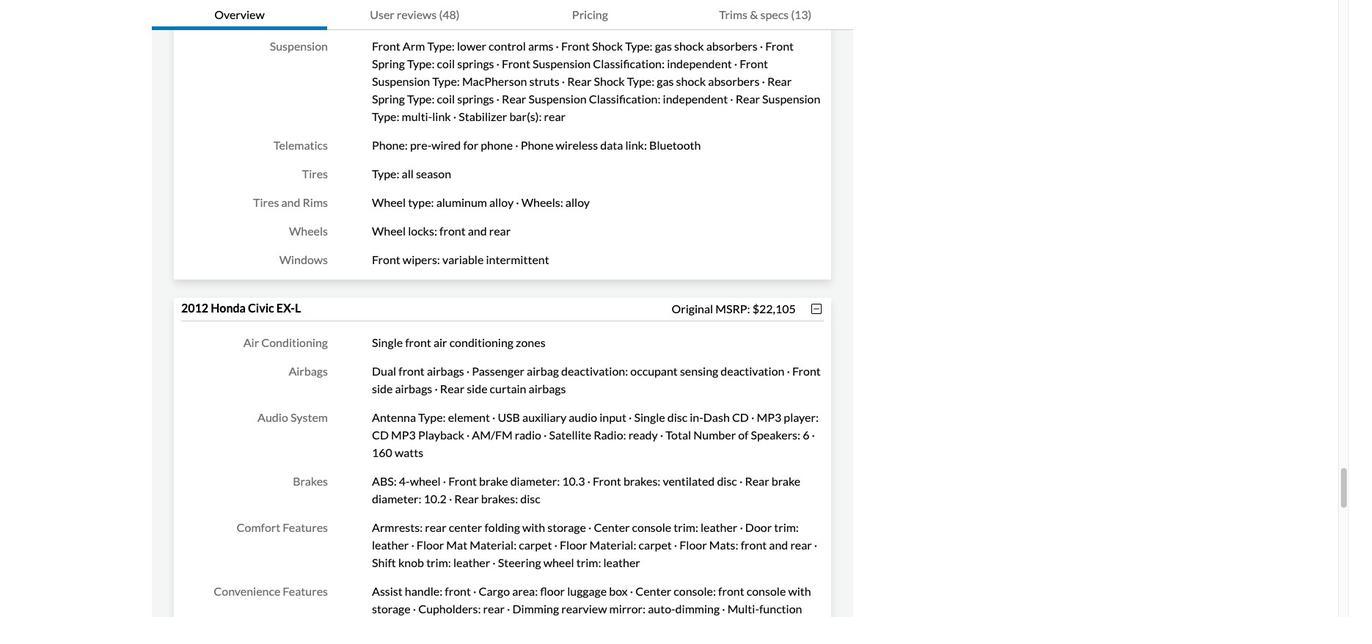 Task type: describe. For each thing, give the bounding box(es) containing it.
all
[[402, 167, 414, 181]]

leather up shift
[[372, 538, 409, 552]]

2 horizontal spatial disc
[[717, 474, 737, 488]]

phone: pre-wired for phone · phone wireless data link: bluetooth
[[372, 138, 701, 152]]

multi-
[[402, 109, 432, 123]]

0 vertical spatial gas
[[655, 39, 672, 53]]

auxiliary
[[523, 410, 567, 424]]

type: down pricing tab
[[625, 39, 653, 53]]

leather down mat
[[453, 556, 490, 569]]

phone:
[[372, 138, 408, 152]]

10.3
[[562, 474, 585, 488]]

1 horizontal spatial brakes:
[[624, 474, 661, 488]]

type: up phone:
[[372, 109, 400, 123]]

0 vertical spatial cd
[[732, 410, 749, 424]]

0 vertical spatial wheel
[[294, 10, 328, 24]]

input
[[600, 410, 627, 424]]

ready
[[629, 428, 658, 442]]

1 carpet from the left
[[519, 538, 552, 552]]

convenience features
[[214, 584, 328, 598]]

front wipers: variable intermittent
[[372, 252, 549, 266]]

overview tab
[[152, 0, 327, 30]]

&
[[750, 7, 758, 21]]

air
[[243, 335, 259, 349]]

console inside armrests: rear center folding with storage · center console trim: leather · door trim: leather · floor mat material: carpet · floor material: carpet · floor mats: front and rear · shift knob trim: leather · steering wheel trim: leather
[[632, 520, 672, 534]]

wheel inside armrests: rear center folding with storage · center console trim: leather · door trim: leather · floor mat material: carpet · floor material: carpet · floor mats: front and rear · shift knob trim: leather · steering wheel trim: leather
[[544, 556, 574, 569]]

2 material: from the left
[[590, 538, 637, 552]]

control
[[489, 39, 526, 53]]

in-
[[690, 410, 704, 424]]

deactivation
[[721, 364, 785, 378]]

front right 10.3
[[593, 474, 621, 488]]

dash
[[704, 410, 730, 424]]

2 carpet from the left
[[639, 538, 672, 552]]

0 horizontal spatial and
[[281, 195, 300, 209]]

telematics
[[273, 138, 328, 152]]

front up center on the bottom left of page
[[449, 474, 477, 488]]

civic
[[248, 301, 274, 315]]

disc inside the "antenna type: element · usb auxiliary audio input · single disc in-dash cd · mp3 player: cd mp3 playback · am/fm radio · satellite radio: ready · total number of speakers: 6 · 160 watts"
[[668, 410, 688, 424]]

wheels:
[[522, 195, 563, 209]]

total
[[666, 428, 691, 442]]

features for comfort features
[[283, 520, 328, 534]]

number
[[694, 428, 736, 442]]

type: right arm on the top of page
[[427, 39, 455, 53]]

tires for tires
[[302, 167, 328, 181]]

steel
[[424, 10, 449, 24]]

rearview
[[562, 602, 607, 616]]

satellite
[[549, 428, 592, 442]]

trim: down ventilated
[[674, 520, 699, 534]]

data
[[600, 138, 623, 152]]

dual front airbags · passenger airbag deactivation: occupant sensing deactivation · front side airbags · rear side curtain airbags
[[372, 364, 821, 396]]

audio
[[569, 410, 597, 424]]

speakers:
[[751, 428, 801, 442]]

1 floor from the left
[[417, 538, 444, 552]]

user
[[370, 7, 395, 21]]

storage inside armrests: rear center folding with storage · center console trim: leather · door trim: leather · floor mat material: carpet · floor material: carpet · floor mats: front and rear · shift knob trim: leather · steering wheel trim: leather
[[548, 520, 586, 534]]

1 vertical spatial independent
[[663, 92, 728, 106]]

passenger
[[472, 364, 525, 378]]

player:
[[784, 410, 819, 424]]

folding
[[485, 520, 520, 534]]

airbags down air
[[427, 364, 464, 378]]

for
[[463, 138, 479, 152]]

phone
[[521, 138, 554, 152]]

bluetooth
[[649, 138, 701, 152]]

0 horizontal spatial single
[[372, 335, 403, 349]]

sensing
[[680, 364, 719, 378]]

cargo
[[479, 584, 510, 598]]

1 vertical spatial and
[[468, 224, 487, 238]]

front down the &
[[740, 57, 768, 70]]

wheels
[[289, 224, 328, 238]]

original
[[672, 301, 713, 315]]

front inside dual front airbags · passenger airbag deactivation: occupant sensing deactivation · front side airbags · rear side curtain airbags
[[793, 364, 821, 378]]

1 alloy from the left
[[489, 195, 514, 209]]

1 vertical spatial classification:
[[589, 92, 661, 106]]

tires and rims
[[253, 195, 328, 209]]

system
[[291, 410, 328, 424]]

windows
[[279, 252, 328, 266]]

0 vertical spatial shock
[[674, 39, 704, 53]]

arm
[[403, 39, 425, 53]]

trims
[[719, 7, 748, 21]]

1 coil from the top
[[437, 57, 455, 70]]

element
[[448, 410, 490, 424]]

antenna
[[372, 410, 416, 424]]

0 horizontal spatial diameter:
[[372, 492, 422, 506]]

armrests:
[[372, 520, 423, 534]]

mirror:
[[610, 602, 646, 616]]

trim: up luggage
[[577, 556, 601, 569]]

type: up link
[[432, 74, 460, 88]]

0 vertical spatial absorbers
[[706, 39, 758, 53]]

aluminum
[[436, 195, 487, 209]]

10.2
[[424, 492, 447, 506]]

struts
[[529, 74, 560, 88]]

stabilizer
[[459, 109, 507, 123]]

original msrp: $22,105
[[672, 301, 796, 315]]

2 alloy from the left
[[566, 195, 590, 209]]

pre-
[[410, 138, 432, 152]]

overview
[[214, 7, 265, 21]]

type: right rim
[[395, 10, 422, 24]]

wheel locks: front and rear
[[372, 224, 511, 238]]

front inside dual front airbags · passenger airbag deactivation: occupant sensing deactivation · front side airbags · rear side curtain airbags
[[399, 364, 425, 378]]

specs
[[761, 7, 789, 21]]

convenience
[[214, 584, 281, 598]]

pricing tab
[[503, 0, 678, 30]]

radio
[[515, 428, 542, 442]]

knob
[[398, 556, 424, 569]]

2 springs from the top
[[457, 92, 494, 106]]

160
[[372, 445, 392, 459]]

wipers:
[[403, 252, 440, 266]]

assist handle: front · cargo area: floor luggage box · center console: front console with storage · cupholders: rear · dimming rearview mirror: auto-dimming · multi-functio
[[372, 584, 822, 617]]

center inside assist handle: front · cargo area: floor luggage box · center console: front console with storage · cupholders: rear · dimming rearview mirror: auto-dimming · multi-functio
[[636, 584, 672, 598]]

1 springs from the top
[[457, 57, 494, 70]]

airbags down airbag
[[529, 382, 566, 396]]

variable
[[442, 252, 484, 266]]

storage inside assist handle: front · cargo area: floor luggage box · center console: front console with storage · cupholders: rear · dimming rearview mirror: auto-dimming · multi-functio
[[372, 602, 411, 616]]

wireless
[[556, 138, 598, 152]]

1 vertical spatial shock
[[594, 74, 625, 88]]

front up front wipers: variable intermittent
[[440, 224, 466, 238]]

2 vertical spatial disc
[[520, 492, 541, 506]]

front down specs
[[766, 39, 794, 53]]

ex-
[[276, 301, 295, 315]]

type:
[[408, 195, 434, 209]]

type: inside the "antenna type: element · usb auxiliary audio input · single disc in-dash cd · mp3 player: cd mp3 playback · am/fm radio · satellite radio: ready · total number of speakers: 6 · 160 watts"
[[418, 410, 446, 424]]

arms
[[528, 39, 554, 53]]

leather up mats:
[[701, 520, 738, 534]]

rear inside assist handle: front · cargo area: floor luggage box · center console: front console with storage · cupholders: rear · dimming rearview mirror: auto-dimming · multi-functio
[[483, 602, 505, 616]]

front up 'cupholders:'
[[445, 584, 471, 598]]

dimming
[[513, 602, 559, 616]]

mats:
[[709, 538, 739, 552]]

single inside the "antenna type: element · usb auxiliary audio input · single disc in-dash cd · mp3 player: cd mp3 playback · am/fm radio · satellite radio: ready · total number of speakers: 6 · 160 watts"
[[634, 410, 665, 424]]

front down 'control'
[[502, 57, 530, 70]]

(13)
[[791, 7, 812, 21]]

abs:
[[372, 474, 397, 488]]

link:
[[626, 138, 647, 152]]

0 vertical spatial diameter:
[[511, 474, 560, 488]]

wheel inside abs: 4-wheel · front brake diameter: 10.3 · front brakes: ventilated disc · rear brake diameter: 10.2 · rear brakes: disc
[[410, 474, 441, 488]]

airbags
[[289, 364, 328, 378]]

tab list containing overview
[[152, 0, 853, 30]]



Task type: locate. For each thing, give the bounding box(es) containing it.
trim: down mat
[[426, 556, 451, 569]]

luggage
[[567, 584, 607, 598]]

trim: right door at the bottom right of page
[[774, 520, 799, 534]]

front
[[372, 39, 401, 53], [561, 39, 590, 53], [766, 39, 794, 53], [502, 57, 530, 70], [740, 57, 768, 70], [372, 252, 401, 266], [793, 364, 821, 378], [449, 474, 477, 488], [593, 474, 621, 488]]

type: left all
[[372, 167, 400, 181]]

rear inside dual front airbags · passenger airbag deactivation: occupant sensing deactivation · front side airbags · rear side curtain airbags
[[440, 382, 465, 396]]

area:
[[512, 584, 538, 598]]

floor
[[540, 584, 565, 598]]

2 horizontal spatial floor
[[680, 538, 707, 552]]

0 horizontal spatial floor
[[417, 538, 444, 552]]

classification:
[[593, 57, 665, 70], [589, 92, 661, 106]]

(48)
[[439, 7, 460, 21]]

springs up the "stabilizer"
[[457, 92, 494, 106]]

1 vertical spatial features
[[283, 584, 328, 598]]

0 horizontal spatial side
[[372, 382, 393, 396]]

1 horizontal spatial disc
[[668, 410, 688, 424]]

front right dual
[[399, 364, 425, 378]]

usb
[[498, 410, 520, 424]]

wheel up 10.2
[[410, 474, 441, 488]]

side down dual
[[372, 382, 393, 396]]

mat
[[446, 538, 468, 552]]

macpherson
[[462, 74, 527, 88]]

0 horizontal spatial alloy
[[489, 195, 514, 209]]

material: down folding
[[470, 538, 517, 552]]

0 vertical spatial coil
[[437, 57, 455, 70]]

2 coil from the top
[[437, 92, 455, 106]]

rim type: steel
[[372, 10, 449, 24]]

floor up luggage
[[560, 538, 587, 552]]

front down pricing tab
[[561, 39, 590, 53]]

shock up data
[[594, 74, 625, 88]]

ventilated
[[663, 474, 715, 488]]

independent
[[667, 57, 732, 70], [663, 92, 728, 106]]

0 horizontal spatial with
[[522, 520, 545, 534]]

with inside armrests: rear center folding with storage · center console trim: leather · door trim: leather · floor mat material: carpet · floor material: carpet · floor mats: front and rear · shift knob trim: leather · steering wheel trim: leather
[[522, 520, 545, 534]]

0 horizontal spatial brakes:
[[481, 492, 518, 506]]

2 side from the left
[[467, 382, 488, 396]]

mp3 up speakers:
[[757, 410, 782, 424]]

1 horizontal spatial mp3
[[757, 410, 782, 424]]

type: up playback
[[418, 410, 446, 424]]

1 vertical spatial diameter:
[[372, 492, 422, 506]]

side down passenger
[[467, 382, 488, 396]]

rear inside front arm type: lower control arms · front shock type: gas shock absorbers · front spring type: coil springs · front suspension classification: independent · front suspension type: macpherson struts · rear shock type: gas shock absorbers · rear spring type: coil springs · rear suspension classification: independent · rear suspension type: multi-link · stabilizer bar(s): rear
[[544, 109, 566, 123]]

console:
[[674, 584, 716, 598]]

1 vertical spatial shock
[[676, 74, 706, 88]]

wired
[[432, 138, 461, 152]]

features right convenience
[[283, 584, 328, 598]]

1 vertical spatial tires
[[253, 195, 279, 209]]

0 vertical spatial center
[[594, 520, 630, 534]]

user reviews (48) tab
[[327, 0, 503, 30]]

disc right ventilated
[[717, 474, 737, 488]]

features
[[283, 520, 328, 534], [283, 584, 328, 598]]

suspension
[[270, 39, 328, 53], [533, 57, 591, 70], [372, 74, 430, 88], [529, 92, 587, 106], [763, 92, 821, 106]]

1 material: from the left
[[470, 538, 517, 552]]

1 vertical spatial coil
[[437, 92, 455, 106]]

wheel left locks:
[[372, 224, 406, 238]]

door
[[745, 520, 772, 534]]

dual
[[372, 364, 396, 378]]

cd up 160
[[372, 428, 389, 442]]

0 horizontal spatial wheel
[[410, 474, 441, 488]]

brake down speakers:
[[772, 474, 801, 488]]

single
[[372, 335, 403, 349], [634, 410, 665, 424]]

front down door at the bottom right of page
[[741, 538, 767, 552]]

1 horizontal spatial center
[[636, 584, 672, 598]]

with
[[522, 520, 545, 534], [788, 584, 811, 598]]

1 horizontal spatial storage
[[548, 520, 586, 534]]

console up multi-
[[747, 584, 786, 598]]

type: all season
[[372, 167, 451, 181]]

curtain
[[490, 382, 527, 396]]

airbags down dual
[[395, 382, 432, 396]]

console down ventilated
[[632, 520, 672, 534]]

tires left rims
[[253, 195, 279, 209]]

and left rims
[[281, 195, 300, 209]]

coil
[[437, 57, 455, 70], [437, 92, 455, 106]]

0 horizontal spatial material:
[[470, 538, 517, 552]]

independent up bluetooth at top
[[663, 92, 728, 106]]

0 horizontal spatial tires
[[253, 195, 279, 209]]

carpet up steering
[[519, 538, 552, 552]]

center down abs: 4-wheel · front brake diameter: 10.3 · front brakes: ventilated disc · rear brake diameter: 10.2 · rear brakes: disc
[[594, 520, 630, 534]]

1 vertical spatial wheel
[[372, 195, 406, 209]]

single up the ready
[[634, 410, 665, 424]]

1 vertical spatial mp3
[[391, 428, 416, 442]]

of
[[738, 428, 749, 442]]

1 vertical spatial cd
[[372, 428, 389, 442]]

and inside armrests: rear center folding with storage · center console trim: leather · door trim: leather · floor mat material: carpet · floor material: carpet · floor mats: front and rear · shift knob trim: leather · steering wheel trim: leather
[[769, 538, 788, 552]]

airbag
[[527, 364, 559, 378]]

0 vertical spatial and
[[281, 195, 300, 209]]

6
[[803, 428, 810, 442]]

shock down pricing tab
[[592, 39, 623, 53]]

1 horizontal spatial side
[[467, 382, 488, 396]]

season
[[416, 167, 451, 181]]

brakes: up folding
[[481, 492, 518, 506]]

1 vertical spatial brakes:
[[481, 492, 518, 506]]

wheel up floor
[[544, 556, 574, 569]]

front left air
[[405, 335, 431, 349]]

front up multi-
[[718, 584, 745, 598]]

floor
[[417, 538, 444, 552], [560, 538, 587, 552], [680, 538, 707, 552]]

1 vertical spatial spring
[[372, 92, 405, 106]]

storage
[[548, 520, 586, 534], [372, 602, 411, 616]]

storage down assist
[[372, 602, 411, 616]]

0 vertical spatial tires
[[302, 167, 328, 181]]

multi-
[[728, 602, 760, 616]]

wheel for tires and rims
[[372, 195, 406, 209]]

0 horizontal spatial cd
[[372, 428, 389, 442]]

comfort
[[237, 520, 281, 534]]

watts
[[395, 445, 424, 459]]

with inside assist handle: front · cargo area: floor luggage box · center console: front console with storage · cupholders: rear · dimming rearview mirror: auto-dimming · multi-functio
[[788, 584, 811, 598]]

·
[[556, 39, 559, 53], [760, 39, 763, 53], [497, 57, 500, 70], [734, 57, 738, 70], [562, 74, 565, 88], [762, 74, 765, 88], [497, 92, 500, 106], [730, 92, 734, 106], [453, 109, 457, 123], [515, 138, 519, 152], [516, 195, 519, 209], [467, 364, 470, 378], [787, 364, 790, 378], [435, 382, 438, 396], [492, 410, 496, 424], [629, 410, 632, 424], [751, 410, 755, 424], [467, 428, 470, 442], [544, 428, 547, 442], [660, 428, 664, 442], [812, 428, 815, 442], [443, 474, 446, 488], [587, 474, 591, 488], [740, 474, 743, 488], [449, 492, 452, 506], [589, 520, 592, 534], [740, 520, 743, 534], [411, 538, 414, 552], [554, 538, 558, 552], [674, 538, 678, 552], [814, 538, 818, 552], [493, 556, 496, 569], [473, 584, 477, 598], [630, 584, 633, 598], [413, 602, 416, 616], [507, 602, 510, 616], [722, 602, 725, 616]]

0 horizontal spatial brake
[[479, 474, 508, 488]]

disc up total
[[668, 410, 688, 424]]

type: up link: on the top of the page
[[627, 74, 655, 88]]

1 horizontal spatial wheel
[[544, 556, 574, 569]]

0 vertical spatial spring
[[372, 57, 405, 70]]

0 horizontal spatial carpet
[[519, 538, 552, 552]]

side
[[372, 382, 393, 396], [467, 382, 488, 396]]

springs
[[457, 57, 494, 70], [457, 92, 494, 106]]

brakes: down the ready
[[624, 474, 661, 488]]

material: up box
[[590, 538, 637, 552]]

tires for tires and rims
[[253, 195, 279, 209]]

0 vertical spatial features
[[283, 520, 328, 534]]

1 horizontal spatial brake
[[772, 474, 801, 488]]

radio:
[[594, 428, 626, 442]]

0 vertical spatial independent
[[667, 57, 732, 70]]

tires up rims
[[302, 167, 328, 181]]

0 horizontal spatial storage
[[372, 602, 411, 616]]

1 side from the left
[[372, 382, 393, 396]]

console inside assist handle: front · cargo area: floor luggage box · center console: front console with storage · cupholders: rear · dimming rearview mirror: auto-dimming · multi-functio
[[747, 584, 786, 598]]

carpet up the auto-
[[639, 538, 672, 552]]

spring up multi-
[[372, 92, 405, 106]]

1 vertical spatial absorbers
[[708, 74, 760, 88]]

1 horizontal spatial and
[[468, 224, 487, 238]]

features down brakes
[[283, 520, 328, 534]]

1 horizontal spatial alloy
[[566, 195, 590, 209]]

wheel right spare
[[294, 10, 328, 24]]

mp3 up watts
[[391, 428, 416, 442]]

1 vertical spatial center
[[636, 584, 672, 598]]

diameter: left 10.3
[[511, 474, 560, 488]]

armrests: rear center folding with storage · center console trim: leather · door trim: leather · floor mat material: carpet · floor material: carpet · floor mats: front and rear · shift knob trim: leather · steering wheel trim: leather
[[372, 520, 818, 569]]

1 horizontal spatial carpet
[[639, 538, 672, 552]]

front arm type: lower control arms · front shock type: gas shock absorbers · front spring type: coil springs · front suspension classification: independent · front suspension type: macpherson struts · rear shock type: gas shock absorbers · rear spring type: coil springs · rear suspension classification: independent · rear suspension type: multi-link · stabilizer bar(s): rear
[[372, 39, 821, 123]]

link
[[432, 109, 451, 123]]

1 horizontal spatial cd
[[732, 410, 749, 424]]

2 horizontal spatial and
[[769, 538, 788, 552]]

1 horizontal spatial floor
[[560, 538, 587, 552]]

brakes
[[293, 474, 328, 488]]

spring down arm on the top of page
[[372, 57, 405, 70]]

coil down steel
[[437, 57, 455, 70]]

2 features from the top
[[283, 584, 328, 598]]

1 vertical spatial console
[[747, 584, 786, 598]]

front up player:
[[793, 364, 821, 378]]

1 features from the top
[[283, 520, 328, 534]]

rear
[[544, 109, 566, 123], [489, 224, 511, 238], [425, 520, 447, 534], [791, 538, 812, 552], [483, 602, 505, 616]]

1 vertical spatial gas
[[657, 74, 674, 88]]

0 vertical spatial console
[[632, 520, 672, 534]]

1 vertical spatial wheel
[[544, 556, 574, 569]]

0 horizontal spatial mp3
[[391, 428, 416, 442]]

brake down the am/fm
[[479, 474, 508, 488]]

audio
[[258, 410, 288, 424]]

1 spring from the top
[[372, 57, 405, 70]]

airbags
[[427, 364, 464, 378], [395, 382, 432, 396], [529, 382, 566, 396]]

wheel for wheels
[[372, 224, 406, 238]]

floor left mats:
[[680, 538, 707, 552]]

1 horizontal spatial tires
[[302, 167, 328, 181]]

single front air conditioning zones
[[372, 335, 546, 349]]

0 vertical spatial mp3
[[757, 410, 782, 424]]

center up the auto-
[[636, 584, 672, 598]]

3 floor from the left
[[680, 538, 707, 552]]

features for convenience features
[[283, 584, 328, 598]]

gas
[[655, 39, 672, 53], [657, 74, 674, 88]]

0 vertical spatial disc
[[668, 410, 688, 424]]

wheel left type:
[[372, 195, 406, 209]]

classification: up link: on the top of the page
[[589, 92, 661, 106]]

alloy right wheels:
[[566, 195, 590, 209]]

assist
[[372, 584, 403, 598]]

2 vertical spatial and
[[769, 538, 788, 552]]

reviews
[[397, 7, 437, 21]]

classification: down pricing tab
[[593, 57, 665, 70]]

0 horizontal spatial console
[[632, 520, 672, 534]]

1 horizontal spatial material:
[[590, 538, 637, 552]]

material:
[[470, 538, 517, 552], [590, 538, 637, 552]]

leather up box
[[604, 556, 641, 569]]

0 horizontal spatial disc
[[520, 492, 541, 506]]

2 floor from the left
[[560, 538, 587, 552]]

front left wipers:
[[372, 252, 401, 266]]

floor up knob
[[417, 538, 444, 552]]

rim
[[372, 10, 392, 24]]

1 horizontal spatial single
[[634, 410, 665, 424]]

wheel type: aluminum alloy · wheels: alloy
[[372, 195, 590, 209]]

1 horizontal spatial with
[[788, 584, 811, 598]]

0 vertical spatial single
[[372, 335, 403, 349]]

antenna type: element · usb auxiliary audio input · single disc in-dash cd · mp3 player: cd mp3 playback · am/fm radio · satellite radio: ready · total number of speakers: 6 · 160 watts
[[372, 410, 819, 459]]

4-
[[399, 474, 410, 488]]

abs: 4-wheel · front brake diameter: 10.3 · front brakes: ventilated disc · rear brake diameter: 10.2 · rear brakes: disc
[[372, 474, 801, 506]]

trims & specs (13) tab
[[678, 0, 853, 30]]

rims
[[303, 195, 328, 209]]

0 vertical spatial wheel
[[410, 474, 441, 488]]

deactivation:
[[561, 364, 628, 378]]

handle:
[[405, 584, 443, 598]]

0 vertical spatial with
[[522, 520, 545, 534]]

disc down the "radio"
[[520, 492, 541, 506]]

cd up of
[[732, 410, 749, 424]]

msrp:
[[716, 301, 750, 315]]

0 vertical spatial brakes:
[[624, 474, 661, 488]]

rear
[[567, 74, 592, 88], [768, 74, 792, 88], [502, 92, 526, 106], [736, 92, 760, 106], [440, 382, 465, 396], [745, 474, 770, 488], [455, 492, 479, 506]]

comfort features
[[237, 520, 328, 534]]

trim:
[[674, 520, 699, 534], [774, 520, 799, 534], [426, 556, 451, 569], [577, 556, 601, 569]]

diameter: down 4-
[[372, 492, 422, 506]]

conditioning
[[261, 335, 328, 349]]

2012
[[181, 301, 209, 315]]

independent down the trims
[[667, 57, 732, 70]]

1 vertical spatial with
[[788, 584, 811, 598]]

and down the wheel type: aluminum alloy · wheels: alloy
[[468, 224, 487, 238]]

1 vertical spatial disc
[[717, 474, 737, 488]]

1 vertical spatial springs
[[457, 92, 494, 106]]

wheel
[[410, 474, 441, 488], [544, 556, 574, 569]]

2 spring from the top
[[372, 92, 405, 106]]

1 horizontal spatial console
[[747, 584, 786, 598]]

2 vertical spatial wheel
[[372, 224, 406, 238]]

type: up multi-
[[407, 92, 435, 106]]

0 vertical spatial shock
[[592, 39, 623, 53]]

coil up link
[[437, 92, 455, 106]]

front inside armrests: rear center folding with storage · center console trim: leather · door trim: leather · floor mat material: carpet · floor material: carpet · floor mats: front and rear · shift knob trim: leather · steering wheel trim: leather
[[741, 538, 767, 552]]

minus square image
[[809, 303, 824, 315]]

1 vertical spatial storage
[[372, 602, 411, 616]]

spare
[[262, 10, 292, 24]]

1 brake from the left
[[479, 474, 508, 488]]

0 vertical spatial classification:
[[593, 57, 665, 70]]

shock
[[674, 39, 704, 53], [676, 74, 706, 88]]

type: down arm on the top of page
[[407, 57, 435, 70]]

tab list
[[152, 0, 853, 30]]

alloy right aluminum on the left top
[[489, 195, 514, 209]]

steering
[[498, 556, 541, 569]]

2 brake from the left
[[772, 474, 801, 488]]

lower
[[457, 39, 487, 53]]

shock
[[592, 39, 623, 53], [594, 74, 625, 88]]

0 horizontal spatial center
[[594, 520, 630, 534]]

shift
[[372, 556, 396, 569]]

l
[[295, 301, 301, 315]]

0 vertical spatial springs
[[457, 57, 494, 70]]

storage down abs: 4-wheel · front brake diameter: 10.3 · front brakes: ventilated disc · rear brake diameter: 10.2 · rear brakes: disc
[[548, 520, 586, 534]]

0 vertical spatial storage
[[548, 520, 586, 534]]

center inside armrests: rear center folding with storage · center console trim: leather · door trim: leather · floor mat material: carpet · floor material: carpet · floor mats: front and rear · shift knob trim: leather · steering wheel trim: leather
[[594, 520, 630, 534]]

dimming
[[676, 602, 720, 616]]

springs down lower
[[457, 57, 494, 70]]

single up dual
[[372, 335, 403, 349]]

front left arm on the top of page
[[372, 39, 401, 53]]

and down door at the bottom right of page
[[769, 538, 788, 552]]

1 vertical spatial single
[[634, 410, 665, 424]]

bar(s):
[[510, 109, 542, 123]]

locks:
[[408, 224, 437, 238]]

1 horizontal spatial diameter:
[[511, 474, 560, 488]]



Task type: vqa. For each thing, say whether or not it's contained in the screenshot.
Car Selling & Trading In Link
no



